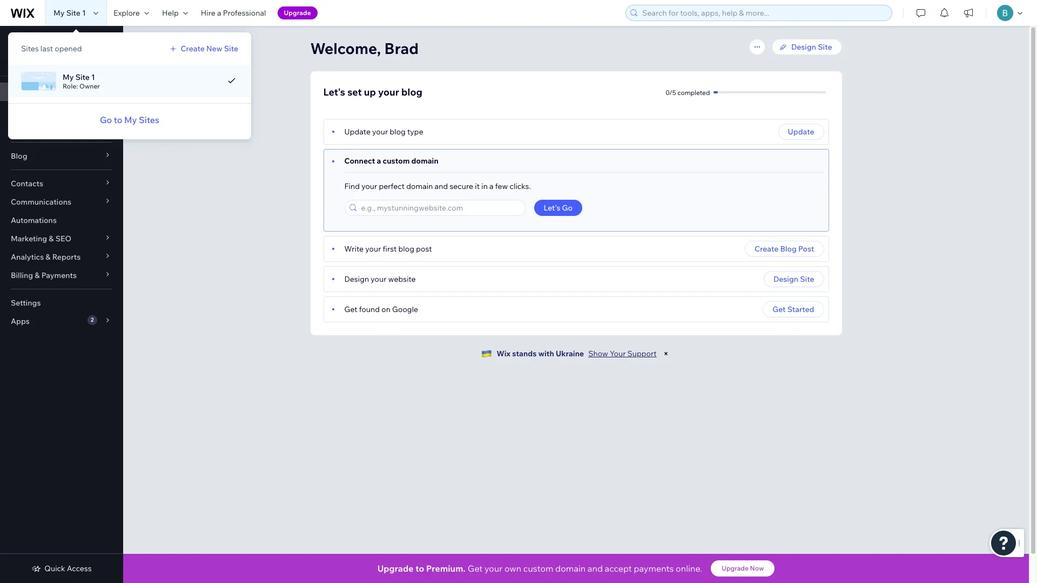 Task type: locate. For each thing, give the bounding box(es) containing it.
& inside marketing & seo dropdown button
[[49, 234, 54, 244]]

&
[[49, 234, 54, 244], [46, 252, 51, 262], [35, 271, 40, 281]]

e.g., mystunningwebsite.com field
[[358, 201, 522, 216]]

0 vertical spatial 0/5 completed
[[11, 58, 55, 66]]

up
[[42, 35, 52, 45], [364, 86, 376, 98]]

0 vertical spatial 1
[[82, 8, 86, 18]]

2 horizontal spatial let's
[[544, 203, 561, 213]]

your left own
[[485, 564, 503, 575]]

1 update from the left
[[345, 127, 371, 137]]

let's set up your blog up update your blog type
[[324, 86, 423, 98]]

your
[[54, 35, 70, 45], [378, 86, 399, 98], [372, 127, 388, 137], [362, 182, 377, 191], [366, 244, 381, 254], [371, 275, 387, 284], [485, 564, 503, 575]]

set inside sidebar element
[[30, 35, 41, 45]]

0/5 completed
[[11, 58, 55, 66], [666, 88, 711, 96]]

go inside let's go button
[[562, 203, 573, 213]]

& right billing
[[35, 271, 40, 281]]

upgrade left premium.
[[378, 564, 414, 575]]

blog right first
[[399, 244, 415, 254]]

blog up contacts
[[11, 151, 27, 161]]

create for create blog post
[[755, 244, 779, 254]]

now
[[751, 565, 765, 573]]

0 horizontal spatial upgrade
[[284, 9, 311, 17]]

1 horizontal spatial go
[[562, 203, 573, 213]]

1 vertical spatial &
[[46, 252, 51, 262]]

1 horizontal spatial sites
[[139, 115, 159, 125]]

my
[[54, 8, 65, 18], [63, 72, 74, 82], [124, 115, 137, 125]]

type
[[408, 127, 424, 137]]

get inside get started button
[[773, 305, 786, 315]]

with
[[539, 349, 554, 359]]

blog
[[72, 35, 88, 45], [402, 86, 423, 98], [390, 127, 406, 137], [399, 244, 415, 254]]

completed
[[23, 58, 55, 66], [678, 88, 711, 96]]

blog inside blog dropdown button
[[11, 151, 27, 161]]

blog down my site 1
[[72, 35, 88, 45]]

show
[[589, 349, 609, 359]]

your right last
[[54, 35, 70, 45]]

1 horizontal spatial 0/5 completed
[[666, 88, 711, 96]]

a inside hire a professional 'link'
[[217, 8, 221, 18]]

0 horizontal spatial set
[[30, 35, 41, 45]]

0 horizontal spatial completed
[[23, 58, 55, 66]]

help
[[162, 8, 179, 18]]

0 vertical spatial sites
[[21, 44, 39, 54]]

0 horizontal spatial let's set up your blog
[[11, 35, 88, 45]]

0 vertical spatial let's
[[11, 35, 28, 45]]

get left started
[[773, 305, 786, 315]]

1 vertical spatial 0/5 completed
[[666, 88, 711, 96]]

accept
[[605, 564, 632, 575]]

upgrade
[[284, 9, 311, 17], [378, 564, 414, 575], [722, 565, 749, 573]]

let's go
[[544, 203, 573, 213]]

own
[[505, 564, 522, 575]]

create left post in the right of the page
[[755, 244, 779, 254]]

& for analytics
[[46, 252, 51, 262]]

and left accept
[[588, 564, 603, 575]]

0 horizontal spatial 0/5
[[11, 58, 21, 66]]

a right the in in the top left of the page
[[490, 182, 494, 191]]

0 vertical spatial a
[[217, 8, 221, 18]]

0 horizontal spatial go
[[100, 115, 112, 125]]

owner
[[79, 82, 100, 90]]

role:
[[63, 82, 78, 90]]

1 vertical spatial to
[[416, 564, 424, 575]]

1 vertical spatial sites
[[139, 115, 159, 125]]

2 vertical spatial my
[[124, 115, 137, 125]]

2 vertical spatial &
[[35, 271, 40, 281]]

1 vertical spatial custom
[[524, 564, 554, 575]]

1 vertical spatial let's
[[324, 86, 345, 98]]

0 vertical spatial up
[[42, 35, 52, 45]]

a for custom
[[377, 156, 381, 166]]

1 horizontal spatial get
[[468, 564, 483, 575]]

setup
[[11, 87, 32, 97]]

1 horizontal spatial 1
[[91, 72, 95, 82]]

up up update your blog type
[[364, 86, 376, 98]]

site
[[66, 8, 80, 18], [819, 42, 833, 52], [224, 44, 238, 54], [75, 72, 90, 82], [801, 275, 815, 284]]

blog up type
[[402, 86, 423, 98]]

1 vertical spatial let's set up your blog
[[324, 86, 423, 98]]

update for update your blog type
[[345, 127, 371, 137]]

1 horizontal spatial set
[[348, 86, 362, 98]]

0 vertical spatial my
[[54, 8, 65, 18]]

domain right perfect
[[407, 182, 433, 191]]

0 vertical spatial create
[[181, 44, 205, 54]]

hire
[[201, 8, 216, 18]]

few
[[496, 182, 508, 191]]

opened
[[55, 44, 82, 54]]

1 vertical spatial and
[[588, 564, 603, 575]]

up left opened
[[42, 35, 52, 45]]

0 horizontal spatial up
[[42, 35, 52, 45]]

1 right role:
[[91, 72, 95, 82]]

1 vertical spatial 1
[[91, 72, 95, 82]]

design down "create blog post"
[[774, 275, 799, 284]]

2 horizontal spatial get
[[773, 305, 786, 315]]

and
[[435, 182, 448, 191], [588, 564, 603, 575]]

1 vertical spatial a
[[377, 156, 381, 166]]

2 vertical spatial a
[[490, 182, 494, 191]]

& for billing
[[35, 271, 40, 281]]

0 vertical spatial set
[[30, 35, 41, 45]]

create left "new"
[[181, 44, 205, 54]]

1 horizontal spatial blog
[[781, 244, 797, 254]]

set down welcome,
[[348, 86, 362, 98]]

brad
[[385, 39, 419, 58]]

0 horizontal spatial create
[[181, 44, 205, 54]]

1 horizontal spatial update
[[788, 127, 815, 137]]

set
[[30, 35, 41, 45], [348, 86, 362, 98]]

get left found
[[345, 305, 358, 315]]

1
[[82, 8, 86, 18], [91, 72, 95, 82]]

1 for my site 1
[[82, 8, 86, 18]]

wix stands with ukraine show your support
[[497, 349, 657, 359]]

upgrade right professional in the left top of the page
[[284, 9, 311, 17]]

0 vertical spatial &
[[49, 234, 54, 244]]

0 horizontal spatial blog
[[11, 151, 27, 161]]

domain
[[412, 156, 439, 166], [407, 182, 433, 191], [556, 564, 586, 575]]

0 vertical spatial to
[[114, 115, 122, 125]]

0 horizontal spatial to
[[114, 115, 122, 125]]

find
[[345, 182, 360, 191]]

support
[[628, 349, 657, 359]]

1 vertical spatial my
[[63, 72, 74, 82]]

my inside my site 1 role: owner
[[63, 72, 74, 82]]

online.
[[676, 564, 703, 575]]

blog
[[11, 151, 27, 161], [781, 244, 797, 254]]

0 vertical spatial custom
[[383, 156, 410, 166]]

your right find
[[362, 182, 377, 191]]

0 vertical spatial blog
[[11, 151, 27, 161]]

quick
[[45, 564, 65, 574]]

1 horizontal spatial let's set up your blog
[[324, 86, 423, 98]]

1 horizontal spatial create
[[755, 244, 779, 254]]

1 left 'explore'
[[82, 8, 86, 18]]

and left secure
[[435, 182, 448, 191]]

1 vertical spatial design site
[[774, 275, 815, 284]]

design
[[792, 42, 817, 52], [345, 275, 369, 284], [774, 275, 799, 284]]

update your blog type
[[345, 127, 424, 137]]

1 vertical spatial domain
[[407, 182, 433, 191]]

1 horizontal spatial upgrade
[[378, 564, 414, 575]]

0 vertical spatial domain
[[412, 156, 439, 166]]

2 update from the left
[[788, 127, 815, 137]]

get started button
[[763, 302, 825, 318]]

1 horizontal spatial and
[[588, 564, 603, 575]]

in
[[482, 182, 488, 191]]

blog left post in the right of the page
[[781, 244, 797, 254]]

connect
[[345, 156, 375, 166]]

set left opened
[[30, 35, 41, 45]]

& left seo
[[49, 234, 54, 244]]

1 vertical spatial 0/5
[[666, 88, 677, 96]]

secure
[[450, 182, 474, 191]]

1 inside my site 1 role: owner
[[91, 72, 95, 82]]

0 vertical spatial and
[[435, 182, 448, 191]]

0 horizontal spatial and
[[435, 182, 448, 191]]

0 horizontal spatial a
[[217, 8, 221, 18]]

2
[[91, 317, 94, 324]]

& inside analytics & reports popup button
[[46, 252, 51, 262]]

let's set up your blog down my site 1
[[11, 35, 88, 45]]

0 vertical spatial completed
[[23, 58, 55, 66]]

& inside billing & payments dropdown button
[[35, 271, 40, 281]]

create
[[181, 44, 205, 54], [755, 244, 779, 254]]

1 vertical spatial create
[[755, 244, 779, 254]]

update inside button
[[788, 127, 815, 137]]

site inside button
[[801, 275, 815, 284]]

blog left type
[[390, 127, 406, 137]]

0 horizontal spatial custom
[[383, 156, 410, 166]]

0 vertical spatial 0/5
[[11, 58, 21, 66]]

wix
[[497, 349, 511, 359]]

custom up perfect
[[383, 156, 410, 166]]

0/5
[[11, 58, 21, 66], [666, 88, 677, 96]]

a
[[217, 8, 221, 18], [377, 156, 381, 166], [490, 182, 494, 191]]

1 horizontal spatial a
[[377, 156, 381, 166]]

get right premium.
[[468, 564, 483, 575]]

custom right own
[[524, 564, 554, 575]]

& left reports
[[46, 252, 51, 262]]

Search for tools, apps, help & more... field
[[639, 5, 889, 21]]

1 horizontal spatial completed
[[678, 88, 711, 96]]

custom
[[383, 156, 410, 166], [524, 564, 554, 575]]

1 vertical spatial go
[[562, 203, 573, 213]]

sites
[[21, 44, 39, 54], [139, 115, 159, 125]]

create inside button
[[755, 244, 779, 254]]

0 horizontal spatial get
[[345, 305, 358, 315]]

go
[[100, 115, 112, 125], [562, 203, 573, 213]]

last
[[40, 44, 53, 54]]

1 horizontal spatial custom
[[524, 564, 554, 575]]

marketing
[[11, 234, 47, 244]]

2 vertical spatial let's
[[544, 203, 561, 213]]

0 horizontal spatial sites
[[21, 44, 39, 54]]

upgrade left now at the bottom
[[722, 565, 749, 573]]

0 horizontal spatial update
[[345, 127, 371, 137]]

blog inside sidebar element
[[72, 35, 88, 45]]

your left "website"
[[371, 275, 387, 284]]

2 horizontal spatial upgrade
[[722, 565, 749, 573]]

get
[[345, 305, 358, 315], [773, 305, 786, 315], [468, 564, 483, 575]]

0 vertical spatial let's set up your blog
[[11, 35, 88, 45]]

design down write
[[345, 275, 369, 284]]

let's inside button
[[544, 203, 561, 213]]

payments
[[634, 564, 674, 575]]

setup link
[[0, 83, 123, 101]]

1 horizontal spatial up
[[364, 86, 376, 98]]

go to my sites
[[100, 115, 159, 125]]

your up update your blog type
[[378, 86, 399, 98]]

domain for perfect
[[407, 182, 433, 191]]

post
[[799, 244, 815, 254]]

domain up find your perfect domain and secure it in a few clicks.
[[412, 156, 439, 166]]

1 horizontal spatial to
[[416, 564, 424, 575]]

0 vertical spatial go
[[100, 115, 112, 125]]

0 horizontal spatial 1
[[82, 8, 86, 18]]

post
[[416, 244, 432, 254]]

contacts
[[11, 179, 43, 189]]

1 vertical spatial blog
[[781, 244, 797, 254]]

2 horizontal spatial a
[[490, 182, 494, 191]]

to
[[114, 115, 122, 125], [416, 564, 424, 575]]

a right hire
[[217, 8, 221, 18]]

domain left accept
[[556, 564, 586, 575]]

my site 1
[[54, 8, 86, 18]]

let's inside sidebar element
[[11, 35, 28, 45]]

0 horizontal spatial 0/5 completed
[[11, 58, 55, 66]]

0 horizontal spatial let's
[[11, 35, 28, 45]]

a right connect
[[377, 156, 381, 166]]

design site inside design site button
[[774, 275, 815, 284]]



Task type: vqa. For each thing, say whether or not it's contained in the screenshot.
Free related to Events
no



Task type: describe. For each thing, give the bounding box(es) containing it.
on
[[382, 305, 391, 315]]

upgrade for upgrade to premium. get your own custom domain and accept payments online.
[[378, 564, 414, 575]]

go inside go to my sites link
[[100, 115, 112, 125]]

quick access
[[45, 564, 92, 574]]

blog inside create blog post button
[[781, 244, 797, 254]]

get started
[[773, 305, 815, 315]]

perfect
[[379, 182, 405, 191]]

home link
[[0, 101, 123, 119]]

seo
[[56, 234, 71, 244]]

update button
[[779, 124, 825, 140]]

clicks.
[[510, 182, 531, 191]]

sites inside go to my sites link
[[139, 115, 159, 125]]

let's go button
[[534, 200, 583, 216]]

domain for custom
[[412, 156, 439, 166]]

completed inside sidebar element
[[23, 58, 55, 66]]

help button
[[156, 0, 194, 26]]

upgrade to premium. get your own custom domain and accept payments online.
[[378, 564, 703, 575]]

get for get found on google
[[345, 305, 358, 315]]

get for get started
[[773, 305, 786, 315]]

communications
[[11, 197, 71, 207]]

stands
[[513, 349, 537, 359]]

0 vertical spatial design site
[[792, 42, 833, 52]]

connect a custom domain
[[345, 156, 439, 166]]

1 horizontal spatial 0/5
[[666, 88, 677, 96]]

communications button
[[0, 193, 123, 211]]

found
[[359, 305, 380, 315]]

your
[[610, 349, 626, 359]]

1 vertical spatial set
[[348, 86, 362, 98]]

site inside my site 1 role: owner
[[75, 72, 90, 82]]

billing & payments button
[[0, 266, 123, 285]]

my for my site 1 role: owner
[[63, 72, 74, 82]]

access
[[67, 564, 92, 574]]

design site button
[[764, 271, 825, 288]]

design your website
[[345, 275, 416, 284]]

to for upgrade
[[416, 564, 424, 575]]

go to my sites link
[[100, 114, 159, 126]]

ukraine
[[556, 349, 584, 359]]

1 for my site 1 role: owner
[[91, 72, 95, 82]]

analytics
[[11, 252, 44, 262]]

welcome, brad
[[311, 39, 419, 58]]

your up connect a custom domain
[[372, 127, 388, 137]]

home
[[11, 105, 32, 115]]

design inside button
[[774, 275, 799, 284]]

create new site
[[181, 44, 238, 54]]

reports
[[52, 252, 81, 262]]

get found on google
[[345, 305, 418, 315]]

up inside sidebar element
[[42, 35, 52, 45]]

design down "search for tools, apps, help & more..." field in the top right of the page
[[792, 42, 817, 52]]

website
[[388, 275, 416, 284]]

sites last opened
[[21, 44, 82, 54]]

my site 1 role: owner
[[63, 72, 100, 90]]

marketing & seo
[[11, 234, 71, 244]]

new
[[206, 44, 222, 54]]

sidebar element
[[0, 26, 123, 584]]

design site link
[[772, 39, 842, 55]]

to for go
[[114, 115, 122, 125]]

create blog post
[[755, 244, 815, 254]]

first
[[383, 244, 397, 254]]

1 vertical spatial up
[[364, 86, 376, 98]]

upgrade now
[[722, 565, 765, 573]]

a for professional
[[217, 8, 221, 18]]

0/5 completed inside sidebar element
[[11, 58, 55, 66]]

write your first blog post
[[345, 244, 432, 254]]

apps
[[11, 317, 30, 326]]

write
[[345, 244, 364, 254]]

billing & payments
[[11, 271, 77, 281]]

payments
[[41, 271, 77, 281]]

automations link
[[0, 211, 123, 230]]

google
[[392, 305, 418, 315]]

hire a professional
[[201, 8, 266, 18]]

your inside sidebar element
[[54, 35, 70, 45]]

1 vertical spatial completed
[[678, 88, 711, 96]]

upgrade for upgrade now
[[722, 565, 749, 573]]

contacts button
[[0, 175, 123, 193]]

& for marketing
[[49, 234, 54, 244]]

upgrade for upgrade
[[284, 9, 311, 17]]

update for update
[[788, 127, 815, 137]]

billing
[[11, 271, 33, 281]]

your left first
[[366, 244, 381, 254]]

quick access button
[[32, 564, 92, 574]]

welcome,
[[311, 39, 381, 58]]

show your support button
[[589, 349, 657, 359]]

create new site button
[[168, 44, 238, 54]]

professional
[[223, 8, 266, 18]]

my for my site 1
[[54, 8, 65, 18]]

started
[[788, 305, 815, 315]]

create for create new site
[[181, 44, 205, 54]]

create blog post button
[[745, 241, 825, 257]]

it
[[475, 182, 480, 191]]

hire a professional link
[[194, 0, 273, 26]]

analytics & reports button
[[0, 248, 123, 266]]

blog button
[[0, 147, 123, 165]]

marketing & seo button
[[0, 230, 123, 248]]

premium.
[[426, 564, 466, 575]]

settings
[[11, 298, 41, 308]]

1 horizontal spatial let's
[[324, 86, 345, 98]]

2 vertical spatial domain
[[556, 564, 586, 575]]

upgrade button
[[278, 6, 318, 19]]

find your perfect domain and secure it in a few clicks.
[[345, 182, 531, 191]]

let's set up your blog inside sidebar element
[[11, 35, 88, 45]]

upgrade now button
[[711, 561, 775, 577]]

0/5 inside sidebar element
[[11, 58, 21, 66]]

automations
[[11, 216, 57, 225]]



